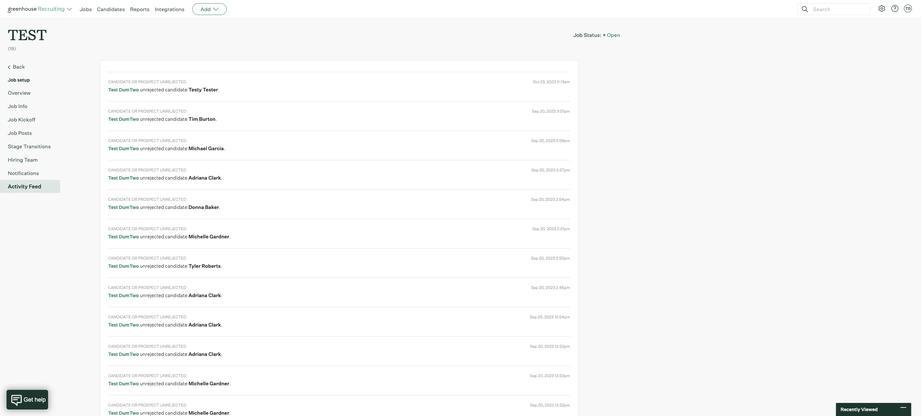 Task type: vqa. For each thing, say whether or not it's contained in the screenshot.
the bottommost TEST (19) INTERVIEW TO SCHEDULE FOR HOLDING TANK
no



Task type: describe. For each thing, give the bounding box(es) containing it.
add button
[[192, 3, 227, 15]]

unrejected for sep 20, 2023 2:59pm test dumtwo unrejected candidate michael garcia .
[[160, 138, 186, 143]]

12:52pm
[[555, 403, 570, 408]]

test dumtwo link for sep 20, 2023 3:01pm test dumtwo unrejected candidate tim burton .
[[108, 117, 139, 122]]

12 test from the top
[[108, 411, 118, 417]]

overview link
[[8, 89, 58, 97]]

test for sep 20, 2023 2:54pm test dumtwo unrejected candidate donna baker .
[[108, 205, 118, 211]]

unrejected for sep 20, 2023 2:51pm test dumtwo unrejected candidate michelle gardner .
[[140, 234, 164, 240]]

12 dumtwo from the top
[[119, 411, 139, 417]]

or for sep 20, 2023 2:57pm test dumtwo unrejected candidate adriana clark .
[[132, 168, 137, 173]]

tim
[[189, 116, 198, 122]]

prospect for sep 20, 2023 2:57pm test dumtwo unrejected candidate adriana clark .
[[138, 168, 159, 173]]

prospect for sep 20, 2023 12:53pm test dumtwo unrejected candidate michelle gardner .
[[138, 374, 159, 379]]

candidate for sep 20, 2023 2:57pm test dumtwo unrejected candidate adriana clark .
[[108, 168, 131, 173]]

test for oct 23, 2023 11:13am test dumtwo unrejected candidate testy tester .
[[108, 87, 118, 93]]

2023 for sep 20, 2023 12:53pm test dumtwo unrejected candidate adriana clark .
[[545, 345, 554, 349]]

burton
[[199, 116, 216, 122]]

(19)
[[8, 46, 16, 51]]

2:51pm
[[557, 227, 570, 232]]

candidate for sep 20, 2023 12:53pm test dumtwo unrejected candidate adriana clark .
[[108, 345, 131, 349]]

test dumtwo link for sep 20, 2023 2:51pm test dumtwo unrejected candidate michelle gardner .
[[108, 234, 139, 240]]

test dumtwo link for sep 20, 2023 12:53pm test dumtwo unrejected candidate michelle gardner .
[[108, 382, 139, 387]]

12 candidate or prospect unrejected from the top
[[108, 403, 186, 408]]

test dumtwo link for sep 20, 2023 2:59pm test dumtwo unrejected candidate michael garcia .
[[108, 146, 139, 152]]

candidate for sep 20, 2023 2:57pm test dumtwo unrejected candidate adriana clark .
[[165, 175, 187, 181]]

test dumtwo link for oct 23, 2023 11:13am test dumtwo unrejected candidate testy tester .
[[108, 87, 139, 93]]

2:54pm
[[556, 197, 570, 202]]

reports
[[130, 6, 150, 12]]

2023 for sep 20, 2023 2:50pm test dumtwo unrejected candidate tyler roberts .
[[546, 256, 555, 261]]

. for sep 20, 2023 12:53pm test dumtwo unrejected candidate michelle gardner .
[[229, 381, 231, 388]]

unrejected for oct 23, 2023 11:13am test dumtwo unrejected candidate testy tester .
[[140, 87, 164, 93]]

feed
[[29, 183, 41, 190]]

michelle for sep 20, 2023 12:53pm test dumtwo unrejected candidate michelle gardner .
[[189, 381, 209, 388]]

unrejected for sep 20, 2023 2:46pm test dumtwo unrejected candidate adriana clark .
[[160, 286, 186, 291]]

clark for sep 20, 2023 12:54pm test dumtwo unrejected candidate adriana clark .
[[209, 322, 221, 329]]

candidate or prospect unrejected for oct 23, 2023 11:13am test dumtwo unrejected candidate testy tester .
[[108, 79, 186, 84]]

12:54pm
[[555, 315, 570, 320]]

status:
[[584, 32, 602, 38]]

sep 20, 2023 12:53pm test dumtwo unrejected candidate michelle gardner .
[[108, 374, 570, 388]]

td button
[[903, 3, 914, 14]]

adriana for sep 20, 2023 12:53pm test dumtwo unrejected candidate adriana clark .
[[189, 352, 207, 358]]

12 unrejected from the top
[[160, 403, 186, 408]]

3:01pm
[[557, 109, 570, 114]]

kickoff
[[18, 116, 35, 123]]

test
[[8, 25, 47, 44]]

or for sep 20, 2023 2:46pm test dumtwo unrejected candidate adriana clark .
[[132, 286, 137, 291]]

job status:
[[574, 32, 602, 38]]

or for sep 20, 2023 12:53pm test dumtwo unrejected candidate adriana clark .
[[132, 345, 137, 349]]

or for sep 20, 2023 3:01pm test dumtwo unrejected candidate tim burton .
[[132, 109, 137, 114]]

candidate or prospect unrejected for sep 20, 2023 12:54pm test dumtwo unrejected candidate adriana clark .
[[108, 315, 186, 320]]

viewed
[[862, 408, 878, 413]]

sep 20, 2023 12:52pm
[[530, 403, 570, 408]]

unrejected for sep 20, 2023 2:54pm test dumtwo unrejected candidate donna baker .
[[160, 197, 186, 202]]

notifications
[[8, 170, 39, 177]]

gardner for sep 20, 2023 2:51pm test dumtwo unrejected candidate michelle gardner .
[[210, 234, 229, 240]]

overview
[[8, 90, 31, 96]]

. for sep 20, 2023 3:01pm test dumtwo unrejected candidate tim burton .
[[216, 116, 217, 122]]

12 test dumtwo link from the top
[[108, 411, 139, 417]]

candidate or prospect unrejected for sep 20, 2023 12:53pm test dumtwo unrejected candidate adriana clark .
[[108, 345, 186, 349]]

candidates link
[[97, 6, 125, 12]]

sep 20, 2023 2:51pm test dumtwo unrejected candidate michelle gardner .
[[108, 227, 570, 240]]

prospect for sep 20, 2023 2:59pm test dumtwo unrejected candidate michael garcia .
[[138, 138, 159, 143]]

20, for sep 20, 2023 2:54pm test dumtwo unrejected candidate donna baker .
[[539, 197, 545, 202]]

team
[[24, 157, 38, 163]]

test for sep 20, 2023 2:59pm test dumtwo unrejected candidate michael garcia .
[[108, 146, 118, 152]]

prospect for sep 20, 2023 2:54pm test dumtwo unrejected candidate donna baker .
[[138, 197, 159, 202]]

baker
[[205, 205, 219, 211]]

2023 for sep 20, 2023 2:46pm test dumtwo unrejected candidate adriana clark .
[[546, 286, 555, 291]]

sep for sep 20, 2023 2:46pm test dumtwo unrejected candidate adriana clark .
[[531, 286, 538, 291]]

candidate or prospect unrejected for sep 20, 2023 12:53pm test dumtwo unrejected candidate michelle gardner .
[[108, 374, 186, 379]]

integrations link
[[155, 6, 185, 12]]

sep for sep 20, 2023 2:50pm test dumtwo unrejected candidate tyler roberts .
[[531, 256, 538, 261]]

or for sep 20, 2023 12:53pm test dumtwo unrejected candidate michelle gardner .
[[132, 374, 137, 379]]

2023 for sep 20, 2023 2:54pm test dumtwo unrejected candidate donna baker .
[[546, 197, 555, 202]]

job kickoff link
[[8, 116, 58, 124]]

sep 20, 2023 12:53pm test dumtwo unrejected candidate adriana clark .
[[108, 345, 570, 358]]

20, for sep 20, 2023 12:54pm test dumtwo unrejected candidate adriana clark .
[[538, 315, 544, 320]]

roberts
[[202, 264, 221, 270]]

recently
[[841, 408, 861, 413]]

sep 20, 2023 3:01pm test dumtwo unrejected candidate tim burton .
[[108, 109, 570, 122]]

activity
[[8, 183, 28, 190]]

dumtwo for sep 20, 2023 2:46pm test dumtwo unrejected candidate adriana clark .
[[119, 293, 139, 299]]

recently viewed
[[841, 408, 878, 413]]

job for job posts
[[8, 130, 17, 136]]

greenhouse recruiting image
[[8, 5, 67, 13]]

candidates
[[97, 6, 125, 12]]

20, for sep 20, 2023 2:57pm test dumtwo unrejected candidate adriana clark .
[[540, 168, 545, 173]]

sep for sep 20, 2023 12:54pm test dumtwo unrejected candidate adriana clark .
[[530, 315, 537, 320]]

candidate or prospect unrejected for sep 20, 2023 2:51pm test dumtwo unrejected candidate michelle gardner .
[[108, 227, 186, 232]]

unrejected for sep 20, 2023 12:53pm test dumtwo unrejected candidate michelle gardner .
[[140, 381, 164, 388]]

sep for sep 20, 2023 2:57pm test dumtwo unrejected candidate adriana clark .
[[532, 168, 539, 173]]

sep 20, 2023 2:57pm test dumtwo unrejected candidate adriana clark .
[[108, 168, 570, 181]]

2:59pm
[[556, 138, 570, 143]]

sep 20, 2023 2:59pm test dumtwo unrejected candidate michael garcia .
[[108, 138, 570, 152]]

candidate for sep 20, 2023 12:54pm test dumtwo unrejected candidate adriana clark .
[[165, 322, 187, 329]]

or for oct 23, 2023 11:13am test dumtwo unrejected candidate testy tester .
[[132, 79, 137, 84]]

back
[[13, 63, 25, 70]]

candidate or prospect unrejected for sep 20, 2023 2:54pm test dumtwo unrejected candidate donna baker .
[[108, 197, 186, 202]]

job for job status:
[[574, 32, 583, 38]]

job for job setup
[[8, 77, 16, 83]]

unrejected for sep 20, 2023 12:53pm test dumtwo unrejected candidate adriana clark .
[[140, 352, 164, 358]]

test (19)
[[8, 25, 47, 51]]

sep 20, 2023 2:50pm test dumtwo unrejected candidate tyler roberts .
[[108, 256, 570, 270]]

candidate for sep 20, 2023 3:01pm test dumtwo unrejected candidate tim burton .
[[108, 109, 131, 114]]

garcia
[[208, 146, 224, 152]]

unrejected for sep 20, 2023 12:54pm test dumtwo unrejected candidate adriana clark .
[[160, 315, 186, 320]]

sep for sep 20, 2023 2:51pm test dumtwo unrejected candidate michelle gardner .
[[533, 227, 540, 232]]

transitions
[[23, 143, 51, 150]]

candidate for oct 23, 2023 11:13am test dumtwo unrejected candidate testy tester .
[[108, 79, 131, 84]]

unrejected for sep 20, 2023 12:53pm test dumtwo unrejected candidate michelle gardner .
[[160, 374, 186, 379]]

sep 20, 2023 12:54pm test dumtwo unrejected candidate adriana clark .
[[108, 315, 570, 329]]

prospect for sep 20, 2023 2:50pm test dumtwo unrejected candidate tyler roberts .
[[138, 256, 159, 261]]

integrations
[[155, 6, 185, 12]]

2023 for sep 20, 2023 3:01pm test dumtwo unrejected candidate tim burton .
[[547, 109, 556, 114]]

candidate or prospect unrejected for sep 20, 2023 2:59pm test dumtwo unrejected candidate michael garcia .
[[108, 138, 186, 143]]

hiring team
[[8, 157, 38, 163]]

test link
[[8, 18, 47, 46]]

unrejected for sep 20, 2023 12:54pm test dumtwo unrejected candidate adriana clark .
[[140, 322, 164, 329]]

candidate for sep 20, 2023 2:59pm test dumtwo unrejected candidate michael garcia .
[[165, 146, 187, 152]]

candidate for sep 20, 2023 2:59pm test dumtwo unrejected candidate michael garcia .
[[108, 138, 131, 143]]

tester
[[203, 87, 218, 93]]

20, for sep 20, 2023 2:50pm test dumtwo unrejected candidate tyler roberts .
[[539, 256, 545, 261]]

info
[[18, 103, 27, 110]]

sep for sep 20, 2023 12:52pm
[[530, 403, 538, 408]]

12 or from the top
[[132, 403, 137, 408]]

dumtwo for sep 20, 2023 2:59pm test dumtwo unrejected candidate michael garcia .
[[119, 146, 139, 152]]

clark for sep 20, 2023 12:53pm test dumtwo unrejected candidate adriana clark .
[[209, 352, 221, 358]]

job for job kickoff
[[8, 116, 17, 123]]



Task type: locate. For each thing, give the bounding box(es) containing it.
test inside sep 20, 2023 2:59pm test dumtwo unrejected candidate michael garcia .
[[108, 146, 118, 152]]

unrejected for sep 20, 2023 2:51pm test dumtwo unrejected candidate michelle gardner .
[[160, 227, 186, 232]]

2 or from the top
[[132, 109, 137, 114]]

20, inside sep 20, 2023 2:59pm test dumtwo unrejected candidate michael garcia .
[[539, 138, 545, 143]]

12:53pm inside sep 20, 2023 12:53pm test dumtwo unrejected candidate michelle gardner .
[[555, 374, 570, 379]]

or
[[132, 79, 137, 84], [132, 109, 137, 114], [132, 138, 137, 143], [132, 168, 137, 173], [132, 197, 137, 202], [132, 227, 137, 232], [132, 256, 137, 261], [132, 286, 137, 291], [132, 315, 137, 320], [132, 345, 137, 349], [132, 374, 137, 379], [132, 403, 137, 408]]

1 adriana from the top
[[189, 175, 207, 181]]

10 candidate or prospect unrejected from the top
[[108, 345, 186, 349]]

. for sep 20, 2023 2:59pm test dumtwo unrejected candidate michael garcia .
[[224, 146, 225, 152]]

. inside sep 20, 2023 3:01pm test dumtwo unrejected candidate tim burton .
[[216, 116, 217, 122]]

. inside sep 20, 2023 2:54pm test dumtwo unrejected candidate donna baker .
[[219, 205, 221, 211]]

dumtwo inside "sep 20, 2023 2:51pm test dumtwo unrejected candidate michelle gardner ."
[[119, 234, 139, 240]]

sep inside sep 20, 2023 2:50pm test dumtwo unrejected candidate tyler roberts .
[[531, 256, 538, 261]]

stage
[[8, 143, 22, 150]]

11 unrejected from the top
[[160, 374, 186, 379]]

sep for sep 20, 2023 12:53pm test dumtwo unrejected candidate michelle gardner .
[[530, 374, 537, 379]]

2023 inside sep 20, 2023 2:54pm test dumtwo unrejected candidate donna baker .
[[546, 197, 555, 202]]

dumtwo inside sep 20, 2023 12:53pm test dumtwo unrejected candidate michelle gardner .
[[119, 382, 139, 387]]

candidate inside sep 20, 2023 2:50pm test dumtwo unrejected candidate tyler roberts .
[[165, 264, 187, 270]]

test for sep 20, 2023 2:50pm test dumtwo unrejected candidate tyler roberts .
[[108, 264, 118, 269]]

clark inside sep 20, 2023 2:57pm test dumtwo unrejected candidate adriana clark .
[[209, 175, 221, 181]]

job inside 'link'
[[8, 130, 17, 136]]

20, inside sep 20, 2023 12:53pm test dumtwo unrejected candidate adriana clark .
[[538, 345, 544, 349]]

gardner
[[210, 234, 229, 240], [210, 381, 229, 388]]

. inside "sep 20, 2023 2:51pm test dumtwo unrejected candidate michelle gardner ."
[[229, 234, 231, 240]]

20, for sep 20, 2023 3:01pm test dumtwo unrejected candidate tim burton .
[[540, 109, 546, 114]]

.
[[218, 87, 220, 93], [216, 116, 217, 122], [224, 146, 225, 152], [221, 175, 223, 181], [219, 205, 221, 211], [229, 234, 231, 240], [221, 264, 222, 270], [221, 293, 223, 299], [221, 322, 223, 329], [221, 352, 223, 358], [229, 381, 231, 388]]

3 candidate from the top
[[165, 146, 187, 152]]

setup
[[17, 77, 30, 83]]

20, inside sep 20, 2023 2:50pm test dumtwo unrejected candidate tyler roberts .
[[539, 256, 545, 261]]

. inside "sep 20, 2023 12:54pm test dumtwo unrejected candidate adriana clark ."
[[221, 322, 223, 329]]

candidate inside sep 20, 2023 12:53pm test dumtwo unrejected candidate adriana clark .
[[165, 352, 187, 358]]

2 gardner from the top
[[210, 381, 229, 388]]

sep inside sep 20, 2023 2:59pm test dumtwo unrejected candidate michael garcia .
[[532, 138, 539, 143]]

1 vertical spatial gardner
[[210, 381, 229, 388]]

Search text field
[[812, 4, 865, 14]]

1 dumtwo from the top
[[119, 87, 139, 93]]

11 unrejected from the top
[[140, 381, 164, 388]]

sep inside sep 20, 2023 2:57pm test dumtwo unrejected candidate adriana clark .
[[532, 168, 539, 173]]

adriana for sep 20, 2023 2:46pm test dumtwo unrejected candidate adriana clark .
[[189, 293, 207, 299]]

1 clark from the top
[[209, 175, 221, 181]]

11 candidate or prospect unrejected from the top
[[108, 374, 186, 379]]

2023 inside "sep 20, 2023 2:51pm test dumtwo unrejected candidate michelle gardner ."
[[547, 227, 557, 232]]

23,
[[541, 79, 546, 84]]

1 candidate or prospect unrejected from the top
[[108, 79, 186, 84]]

prospect for sep 20, 2023 2:51pm test dumtwo unrejected candidate michelle gardner .
[[138, 227, 159, 232]]

2023 inside "sep 20, 2023 12:54pm test dumtwo unrejected candidate adriana clark ."
[[545, 315, 554, 320]]

4 or from the top
[[132, 168, 137, 173]]

1 unrejected from the top
[[160, 79, 186, 84]]

0 vertical spatial gardner
[[210, 234, 229, 240]]

testy
[[189, 87, 202, 93]]

1 unrejected from the top
[[140, 87, 164, 93]]

7 candidate or prospect unrejected from the top
[[108, 256, 186, 261]]

sep inside sep 20, 2023 3:01pm test dumtwo unrejected candidate tim burton .
[[532, 109, 539, 114]]

job left setup
[[8, 77, 16, 83]]

donna
[[189, 205, 204, 211]]

7 prospect from the top
[[138, 256, 159, 261]]

6 candidate or prospect unrejected from the top
[[108, 227, 186, 232]]

unrejected for sep 20, 2023 2:57pm test dumtwo unrejected candidate adriana clark .
[[160, 168, 186, 173]]

candidate inside sep 20, 2023 2:59pm test dumtwo unrejected candidate michael garcia .
[[165, 146, 187, 152]]

dumtwo
[[119, 87, 139, 93], [119, 117, 139, 122], [119, 146, 139, 152], [119, 175, 139, 181], [119, 205, 139, 211], [119, 234, 139, 240], [119, 264, 139, 269], [119, 293, 139, 299], [119, 323, 139, 328], [119, 352, 139, 358], [119, 382, 139, 387], [119, 411, 139, 417]]

20,
[[540, 109, 546, 114], [539, 138, 545, 143], [540, 168, 545, 173], [539, 197, 545, 202], [541, 227, 546, 232], [539, 256, 545, 261], [539, 286, 545, 291], [538, 315, 544, 320], [538, 345, 544, 349], [538, 374, 544, 379], [538, 403, 544, 408]]

3 adriana from the top
[[189, 322, 207, 329]]

7 test from the top
[[108, 264, 118, 269]]

2 test from the top
[[108, 117, 118, 122]]

test dumtwo
[[108, 411, 139, 417]]

test
[[108, 87, 118, 93], [108, 117, 118, 122], [108, 146, 118, 152], [108, 175, 118, 181], [108, 205, 118, 211], [108, 234, 118, 240], [108, 264, 118, 269], [108, 293, 118, 299], [108, 323, 118, 328], [108, 352, 118, 358], [108, 382, 118, 387], [108, 411, 118, 417]]

2:50pm
[[556, 256, 570, 261]]

20, inside sep 20, 2023 2:57pm test dumtwo unrejected candidate adriana clark .
[[540, 168, 545, 173]]

dumtwo for sep 20, 2023 3:01pm test dumtwo unrejected candidate tim burton .
[[119, 117, 139, 122]]

1 gardner from the top
[[210, 234, 229, 240]]

. for oct 23, 2023 11:13am test dumtwo unrejected candidate testy tester .
[[218, 87, 220, 93]]

test for sep 20, 2023 2:57pm test dumtwo unrejected candidate adriana clark .
[[108, 175, 118, 181]]

8 prospect from the top
[[138, 286, 159, 291]]

4 candidate from the top
[[165, 175, 187, 181]]

unrejected for sep 20, 2023 2:50pm test dumtwo unrejected candidate tyler roberts .
[[160, 256, 186, 261]]

unrejected for sep 20, 2023 2:54pm test dumtwo unrejected candidate donna baker .
[[140, 205, 164, 211]]

test dumtwo link for sep 20, 2023 2:46pm test dumtwo unrejected candidate adriana clark .
[[108, 293, 139, 299]]

sep 20, 2023 2:46pm test dumtwo unrejected candidate adriana clark .
[[108, 286, 570, 299]]

10 dumtwo from the top
[[119, 352, 139, 358]]

job kickoff
[[8, 116, 35, 123]]

candidate inside sep 20, 2023 12:53pm test dumtwo unrejected candidate michelle gardner .
[[165, 381, 187, 388]]

2023 inside sep 20, 2023 2:59pm test dumtwo unrejected candidate michael garcia .
[[546, 138, 556, 143]]

configure image
[[878, 5, 886, 12]]

test inside "sep 20, 2023 12:54pm test dumtwo unrejected candidate adriana clark ."
[[108, 323, 118, 328]]

notifications link
[[8, 169, 58, 177]]

activity feed link
[[8, 183, 58, 191]]

1 prospect from the top
[[138, 79, 159, 84]]

candidate inside sep 20, 2023 2:54pm test dumtwo unrejected candidate donna baker .
[[165, 205, 187, 211]]

candidate or prospect unrejected
[[108, 79, 186, 84], [108, 109, 186, 114], [108, 138, 186, 143], [108, 168, 186, 173], [108, 197, 186, 202], [108, 227, 186, 232], [108, 256, 186, 261], [108, 286, 186, 291], [108, 315, 186, 320], [108, 345, 186, 349], [108, 374, 186, 379], [108, 403, 186, 408]]

stage transitions link
[[8, 143, 58, 150]]

2 12:53pm from the top
[[555, 374, 570, 379]]

. inside sep 20, 2023 2:50pm test dumtwo unrejected candidate tyler roberts .
[[221, 264, 222, 270]]

8 candidate from the top
[[165, 293, 187, 299]]

job left info
[[8, 103, 17, 110]]

candidate for oct 23, 2023 11:13am test dumtwo unrejected candidate testy tester .
[[165, 87, 187, 93]]

unrejected inside sep 20, 2023 12:53pm test dumtwo unrejected candidate adriana clark .
[[140, 352, 164, 358]]

candidate inside sep 20, 2023 2:57pm test dumtwo unrejected candidate adriana clark .
[[165, 175, 187, 181]]

2 candidate from the top
[[108, 109, 131, 114]]

2 test dumtwo link from the top
[[108, 117, 139, 122]]

unrejected inside sep 20, 2023 2:59pm test dumtwo unrejected candidate michael garcia .
[[140, 146, 164, 152]]

20, for sep 20, 2023 12:52pm
[[538, 403, 544, 408]]

. inside sep 20, 2023 12:53pm test dumtwo unrejected candidate michelle gardner .
[[229, 381, 231, 388]]

20, inside sep 20, 2023 12:53pm test dumtwo unrejected candidate michelle gardner .
[[538, 374, 544, 379]]

test inside sep 20, 2023 12:53pm test dumtwo unrejected candidate michelle gardner .
[[108, 382, 118, 387]]

dumtwo inside sep 20, 2023 2:57pm test dumtwo unrejected candidate adriana clark .
[[119, 175, 139, 181]]

. for sep 20, 2023 12:54pm test dumtwo unrejected candidate adriana clark .
[[221, 322, 223, 329]]

jobs link
[[80, 6, 92, 12]]

test for sep 20, 2023 3:01pm test dumtwo unrejected candidate tim burton .
[[108, 117, 118, 122]]

5 unrejected from the top
[[160, 197, 186, 202]]

michelle inside sep 20, 2023 12:53pm test dumtwo unrejected candidate michelle gardner .
[[189, 381, 209, 388]]

. inside sep 20, 2023 12:53pm test dumtwo unrejected candidate adriana clark .
[[221, 352, 223, 358]]

2023 inside sep 20, 2023 2:46pm test dumtwo unrejected candidate adriana clark .
[[546, 286, 555, 291]]

dumtwo for sep 20, 2023 2:57pm test dumtwo unrejected candidate adriana clark .
[[119, 175, 139, 181]]

5 or from the top
[[132, 197, 137, 202]]

candidate inside "sep 20, 2023 2:51pm test dumtwo unrejected candidate michelle gardner ."
[[165, 234, 187, 240]]

dumtwo for sep 20, 2023 2:54pm test dumtwo unrejected candidate donna baker .
[[119, 205, 139, 211]]

6 test dumtwo link from the top
[[108, 234, 139, 240]]

. inside sep 20, 2023 2:57pm test dumtwo unrejected candidate adriana clark .
[[221, 175, 223, 181]]

. inside oct 23, 2023 11:13am test dumtwo unrejected candidate testy tester .
[[218, 87, 220, 93]]

0 vertical spatial michelle
[[189, 234, 209, 240]]

11 dumtwo from the top
[[119, 382, 139, 387]]

. for sep 20, 2023 12:53pm test dumtwo unrejected candidate adriana clark .
[[221, 352, 223, 358]]

dumtwo inside sep 20, 2023 2:59pm test dumtwo unrejected candidate michael garcia .
[[119, 146, 139, 152]]

activity feed
[[8, 183, 41, 190]]

10 candidate from the top
[[108, 345, 131, 349]]

posts
[[18, 130, 32, 136]]

. for sep 20, 2023 2:46pm test dumtwo unrejected candidate adriana clark .
[[221, 293, 223, 299]]

unrejected for sep 20, 2023 2:59pm test dumtwo unrejected candidate michael garcia .
[[140, 146, 164, 152]]

job for job info
[[8, 103, 17, 110]]

3 dumtwo from the top
[[119, 146, 139, 152]]

5 candidate from the top
[[108, 197, 131, 202]]

unrejected inside sep 20, 2023 2:57pm test dumtwo unrejected candidate adriana clark .
[[140, 175, 164, 181]]

candidate or prospect unrejected for sep 20, 2023 2:57pm test dumtwo unrejected candidate adriana clark .
[[108, 168, 186, 173]]

td button
[[905, 5, 912, 12]]

test dumtwo link for sep 20, 2023 2:54pm test dumtwo unrejected candidate donna baker .
[[108, 205, 139, 211]]

4 dumtwo from the top
[[119, 175, 139, 181]]

test inside sep 20, 2023 2:57pm test dumtwo unrejected candidate adriana clark .
[[108, 175, 118, 181]]

candidate for sep 20, 2023 2:54pm test dumtwo unrejected candidate donna baker .
[[165, 205, 187, 211]]

5 candidate from the top
[[165, 205, 187, 211]]

2:46pm
[[556, 286, 570, 291]]

td
[[906, 6, 911, 11]]

unrejected inside sep 20, 2023 2:54pm test dumtwo unrejected candidate donna baker .
[[140, 205, 164, 211]]

dumtwo inside sep 20, 2023 2:46pm test dumtwo unrejected candidate adriana clark .
[[119, 293, 139, 299]]

12:53pm
[[555, 345, 570, 349], [555, 374, 570, 379]]

2023 for sep 20, 2023 12:54pm test dumtwo unrejected candidate adriana clark .
[[545, 315, 554, 320]]

adriana for sep 20, 2023 12:54pm test dumtwo unrejected candidate adriana clark .
[[189, 322, 207, 329]]

sep 20, 2023 2:54pm test dumtwo unrejected candidate donna baker .
[[108, 197, 570, 211]]

8 candidate from the top
[[108, 286, 131, 291]]

job info
[[8, 103, 27, 110]]

candidate for sep 20, 2023 2:50pm test dumtwo unrejected candidate tyler roberts .
[[165, 264, 187, 270]]

2023 inside sep 20, 2023 3:01pm test dumtwo unrejected candidate tim burton .
[[547, 109, 556, 114]]

test dumtwo link
[[108, 87, 139, 93], [108, 117, 139, 122], [108, 146, 139, 152], [108, 175, 139, 181], [108, 205, 139, 211], [108, 234, 139, 240], [108, 264, 139, 269], [108, 293, 139, 299], [108, 323, 139, 328], [108, 352, 139, 358], [108, 382, 139, 387], [108, 411, 139, 417]]

4 clark from the top
[[209, 352, 221, 358]]

. for sep 20, 2023 2:50pm test dumtwo unrejected candidate tyler roberts .
[[221, 264, 222, 270]]

9 test from the top
[[108, 323, 118, 328]]

candidate inside "sep 20, 2023 12:54pm test dumtwo unrejected candidate adriana clark ."
[[165, 322, 187, 329]]

20, inside "sep 20, 2023 12:54pm test dumtwo unrejected candidate adriana clark ."
[[538, 315, 544, 320]]

candidate for sep 20, 2023 12:53pm test dumtwo unrejected candidate adriana clark .
[[165, 352, 187, 358]]

6 unrejected from the top
[[140, 234, 164, 240]]

unrejected for oct 23, 2023 11:13am test dumtwo unrejected candidate testy tester .
[[160, 79, 186, 84]]

10 unrejected from the top
[[160, 345, 186, 349]]

test dumtwo link for sep 20, 2023 2:50pm test dumtwo unrejected candidate tyler roberts .
[[108, 264, 139, 269]]

sep for sep 20, 2023 2:54pm test dumtwo unrejected candidate donna baker .
[[531, 197, 538, 202]]

2023 inside oct 23, 2023 11:13am test dumtwo unrejected candidate testy tester .
[[547, 79, 556, 84]]

11 prospect from the top
[[138, 374, 159, 379]]

unrejected inside "sep 20, 2023 2:51pm test dumtwo unrejected candidate michelle gardner ."
[[140, 234, 164, 240]]

3 clark from the top
[[209, 322, 221, 329]]

9 candidate or prospect unrejected from the top
[[108, 315, 186, 320]]

candidate for sep 20, 2023 2:46pm test dumtwo unrejected candidate adriana clark .
[[165, 293, 187, 299]]

dumtwo inside sep 20, 2023 12:53pm test dumtwo unrejected candidate adriana clark .
[[119, 352, 139, 358]]

test inside sep 20, 2023 12:53pm test dumtwo unrejected candidate adriana clark .
[[108, 352, 118, 358]]

test for sep 20, 2023 12:53pm test dumtwo unrejected candidate adriana clark .
[[108, 352, 118, 358]]

. inside sep 20, 2023 2:46pm test dumtwo unrejected candidate adriana clark .
[[221, 293, 223, 299]]

2 michelle from the top
[[189, 381, 209, 388]]

oct
[[533, 79, 540, 84]]

1 vertical spatial michelle
[[189, 381, 209, 388]]

unrejected inside sep 20, 2023 2:46pm test dumtwo unrejected candidate adriana clark .
[[140, 293, 164, 299]]

. for sep 20, 2023 2:51pm test dumtwo unrejected candidate michelle gardner .
[[229, 234, 231, 240]]

20, for sep 20, 2023 2:51pm test dumtwo unrejected candidate michelle gardner .
[[541, 227, 546, 232]]

dumtwo inside "sep 20, 2023 12:54pm test dumtwo unrejected candidate adriana clark ."
[[119, 323, 139, 328]]

unrejected inside "sep 20, 2023 12:54pm test dumtwo unrejected candidate adriana clark ."
[[140, 322, 164, 329]]

10 prospect from the top
[[138, 345, 159, 349]]

2023 for sep 20, 2023 12:52pm
[[545, 403, 554, 408]]

test for sep 20, 2023 2:51pm test dumtwo unrejected candidate michelle gardner .
[[108, 234, 118, 240]]

open
[[607, 32, 621, 38]]

3 unrejected from the top
[[160, 138, 186, 143]]

job info link
[[8, 102, 58, 110]]

4 unrejected from the top
[[140, 175, 164, 181]]

candidate for sep 20, 2023 2:51pm test dumtwo unrejected candidate michelle gardner .
[[108, 227, 131, 232]]

candidate inside oct 23, 2023 11:13am test dumtwo unrejected candidate testy tester .
[[165, 87, 187, 93]]

sep inside sep 20, 2023 12:53pm test dumtwo unrejected candidate adriana clark .
[[530, 345, 537, 349]]

9 candidate from the top
[[165, 322, 187, 329]]

or for sep 20, 2023 2:54pm test dumtwo unrejected candidate donna baker .
[[132, 197, 137, 202]]

sep inside sep 20, 2023 2:54pm test dumtwo unrejected candidate donna baker .
[[531, 197, 538, 202]]

2 candidate or prospect unrejected from the top
[[108, 109, 186, 114]]

8 dumtwo from the top
[[119, 293, 139, 299]]

candidate or prospect unrejected for sep 20, 2023 2:50pm test dumtwo unrejected candidate tyler roberts .
[[108, 256, 186, 261]]

test dumtwo link for sep 20, 2023 2:57pm test dumtwo unrejected candidate adriana clark .
[[108, 175, 139, 181]]

dumtwo inside oct 23, 2023 11:13am test dumtwo unrejected candidate testy tester .
[[119, 87, 139, 93]]

3 unrejected from the top
[[140, 146, 164, 152]]

michelle for sep 20, 2023 2:51pm test dumtwo unrejected candidate michelle gardner .
[[189, 234, 209, 240]]

5 candidate or prospect unrejected from the top
[[108, 197, 186, 202]]

2 clark from the top
[[209, 293, 221, 299]]

2023 inside sep 20, 2023 12:53pm test dumtwo unrejected candidate michelle gardner .
[[545, 374, 554, 379]]

1 12:53pm from the top
[[555, 345, 570, 349]]

dumtwo inside sep 20, 2023 2:54pm test dumtwo unrejected candidate donna baker .
[[119, 205, 139, 211]]

dumtwo for sep 20, 2023 12:53pm test dumtwo unrejected candidate michelle gardner .
[[119, 382, 139, 387]]

job posts
[[8, 130, 32, 136]]

9 dumtwo from the top
[[119, 323, 139, 328]]

11 candidate from the top
[[165, 381, 187, 388]]

dumtwo for sep 20, 2023 12:54pm test dumtwo unrejected candidate adriana clark .
[[119, 323, 139, 328]]

sep inside sep 20, 2023 2:46pm test dumtwo unrejected candidate adriana clark .
[[531, 286, 538, 291]]

unrejected for sep 20, 2023 12:53pm test dumtwo unrejected candidate adriana clark .
[[160, 345, 186, 349]]

gardner inside "sep 20, 2023 2:51pm test dumtwo unrejected candidate michelle gardner ."
[[210, 234, 229, 240]]

4 prospect from the top
[[138, 168, 159, 173]]

test inside sep 20, 2023 2:50pm test dumtwo unrejected candidate tyler roberts .
[[108, 264, 118, 269]]

sep inside sep 20, 2023 12:53pm test dumtwo unrejected candidate michelle gardner .
[[530, 374, 537, 379]]

7 unrejected from the top
[[160, 256, 186, 261]]

tyler
[[189, 264, 201, 270]]

11 or from the top
[[132, 374, 137, 379]]

test dumtwo link for sep 20, 2023 12:54pm test dumtwo unrejected candidate adriana clark .
[[108, 323, 139, 328]]

prospect for sep 20, 2023 2:46pm test dumtwo unrejected candidate adriana clark .
[[138, 286, 159, 291]]

unrejected for sep 20, 2023 2:46pm test dumtwo unrejected candidate adriana clark .
[[140, 293, 164, 299]]

unrejected
[[140, 87, 164, 93], [140, 116, 164, 122], [140, 146, 164, 152], [140, 175, 164, 181], [140, 205, 164, 211], [140, 234, 164, 240], [140, 264, 164, 270], [140, 293, 164, 299], [140, 322, 164, 329], [140, 352, 164, 358], [140, 381, 164, 388]]

test for sep 20, 2023 2:46pm test dumtwo unrejected candidate adriana clark .
[[108, 293, 118, 299]]

add
[[201, 6, 211, 12]]

8 or from the top
[[132, 286, 137, 291]]

candidate for sep 20, 2023 12:53pm test dumtwo unrejected candidate michelle gardner .
[[165, 381, 187, 388]]

sep inside "sep 20, 2023 2:51pm test dumtwo unrejected candidate michelle gardner ."
[[533, 227, 540, 232]]

12 prospect from the top
[[138, 403, 159, 408]]

. inside sep 20, 2023 2:59pm test dumtwo unrejected candidate michael garcia .
[[224, 146, 225, 152]]

11 test from the top
[[108, 382, 118, 387]]

6 prospect from the top
[[138, 227, 159, 232]]

michael
[[189, 146, 207, 152]]

11 test dumtwo link from the top
[[108, 382, 139, 387]]

job
[[574, 32, 583, 38], [8, 77, 16, 83], [8, 103, 17, 110], [8, 116, 17, 123], [8, 130, 17, 136]]

gardner inside sep 20, 2023 12:53pm test dumtwo unrejected candidate michelle gardner .
[[210, 381, 229, 388]]

9 unrejected from the top
[[140, 322, 164, 329]]

adriana inside sep 20, 2023 12:53pm test dumtwo unrejected candidate adriana clark .
[[189, 352, 207, 358]]

7 candidate from the top
[[108, 256, 131, 261]]

unrejected
[[160, 79, 186, 84], [160, 109, 186, 114], [160, 138, 186, 143], [160, 168, 186, 173], [160, 197, 186, 202], [160, 227, 186, 232], [160, 256, 186, 261], [160, 286, 186, 291], [160, 315, 186, 320], [160, 345, 186, 349], [160, 374, 186, 379], [160, 403, 186, 408]]

job setup
[[8, 77, 30, 83]]

sep
[[532, 109, 539, 114], [532, 138, 539, 143], [532, 168, 539, 173], [531, 197, 538, 202], [533, 227, 540, 232], [531, 256, 538, 261], [531, 286, 538, 291], [530, 315, 537, 320], [530, 345, 537, 349], [530, 374, 537, 379], [530, 403, 538, 408]]

or for sep 20, 2023 12:54pm test dumtwo unrejected candidate adriana clark .
[[132, 315, 137, 320]]

5 unrejected from the top
[[140, 205, 164, 211]]

2 dumtwo from the top
[[119, 117, 139, 122]]

10 candidate from the top
[[165, 352, 187, 358]]

or for sep 20, 2023 2:50pm test dumtwo unrejected candidate tyler roberts .
[[132, 256, 137, 261]]

candidate inside sep 20, 2023 2:46pm test dumtwo unrejected candidate adriana clark .
[[165, 293, 187, 299]]

20, for sep 20, 2023 2:46pm test dumtwo unrejected candidate adriana clark .
[[539, 286, 545, 291]]

5 prospect from the top
[[138, 197, 159, 202]]

test inside sep 20, 2023 2:46pm test dumtwo unrejected candidate adriana clark .
[[108, 293, 118, 299]]

job left kickoff
[[8, 116, 17, 123]]

reports link
[[130, 6, 150, 12]]

11 candidate from the top
[[108, 374, 131, 379]]

adriana for sep 20, 2023 2:57pm test dumtwo unrejected candidate adriana clark .
[[189, 175, 207, 181]]

12:53pm for adriana clark
[[555, 345, 570, 349]]

job left the posts
[[8, 130, 17, 136]]

job left status:
[[574, 32, 583, 38]]

unrejected inside sep 20, 2023 12:53pm test dumtwo unrejected candidate michelle gardner .
[[140, 381, 164, 388]]

3 prospect from the top
[[138, 138, 159, 143]]

hiring team link
[[8, 156, 58, 164]]

2023
[[547, 79, 556, 84], [547, 109, 556, 114], [546, 138, 556, 143], [546, 168, 556, 173], [546, 197, 555, 202], [547, 227, 557, 232], [546, 256, 555, 261], [546, 286, 555, 291], [545, 315, 554, 320], [545, 345, 554, 349], [545, 374, 554, 379], [545, 403, 554, 408]]

20, for sep 20, 2023 2:59pm test dumtwo unrejected candidate michael garcia .
[[539, 138, 545, 143]]

test inside oct 23, 2023 11:13am test dumtwo unrejected candidate testy tester .
[[108, 87, 118, 93]]

unrejected for sep 20, 2023 3:01pm test dumtwo unrejected candidate tim burton .
[[140, 116, 164, 122]]

6 candidate from the top
[[165, 234, 187, 240]]

12 candidate from the top
[[108, 403, 131, 408]]

test inside "sep 20, 2023 2:51pm test dumtwo unrejected candidate michelle gardner ."
[[108, 234, 118, 240]]

test inside sep 20, 2023 2:54pm test dumtwo unrejected candidate donna baker .
[[108, 205, 118, 211]]

20, inside sep 20, 2023 2:54pm test dumtwo unrejected candidate donna baker .
[[539, 197, 545, 202]]

test inside sep 20, 2023 3:01pm test dumtwo unrejected candidate tim burton .
[[108, 117, 118, 122]]

. for sep 20, 2023 2:54pm test dumtwo unrejected candidate donna baker .
[[219, 205, 221, 211]]

michelle inside "sep 20, 2023 2:51pm test dumtwo unrejected candidate michelle gardner ."
[[189, 234, 209, 240]]

candidate or prospect unrejected for sep 20, 2023 2:46pm test dumtwo unrejected candidate adriana clark .
[[108, 286, 186, 291]]

unrejected for sep 20, 2023 2:50pm test dumtwo unrejected candidate tyler roberts .
[[140, 264, 164, 270]]

12:53pm down 12:54pm
[[555, 345, 570, 349]]

7 or from the top
[[132, 256, 137, 261]]

2 candidate from the top
[[165, 116, 187, 122]]

oct 23, 2023 11:13am test dumtwo unrejected candidate testy tester .
[[108, 79, 570, 93]]

2 unrejected from the top
[[160, 109, 186, 114]]

3 candidate or prospect unrejected from the top
[[108, 138, 186, 143]]

10 or from the top
[[132, 345, 137, 349]]

test dumtwo link for sep 20, 2023 12:53pm test dumtwo unrejected candidate adriana clark .
[[108, 352, 139, 358]]

4 test dumtwo link from the top
[[108, 175, 139, 181]]

2023 for oct 23, 2023 11:13am test dumtwo unrejected candidate testy tester .
[[547, 79, 556, 84]]

7 dumtwo from the top
[[119, 264, 139, 269]]

unrejected inside sep 20, 2023 2:50pm test dumtwo unrejected candidate tyler roberts .
[[140, 264, 164, 270]]

hiring
[[8, 157, 23, 163]]

2 adriana from the top
[[189, 293, 207, 299]]

20, inside sep 20, 2023 2:46pm test dumtwo unrejected candidate adriana clark .
[[539, 286, 545, 291]]

2 unrejected from the top
[[140, 116, 164, 122]]

clark inside "sep 20, 2023 12:54pm test dumtwo unrejected candidate adriana clark ."
[[209, 322, 221, 329]]

11:13am
[[557, 79, 570, 84]]

candidate
[[108, 79, 131, 84], [108, 109, 131, 114], [108, 138, 131, 143], [108, 168, 131, 173], [108, 197, 131, 202], [108, 227, 131, 232], [108, 256, 131, 261], [108, 286, 131, 291], [108, 315, 131, 320], [108, 345, 131, 349], [108, 374, 131, 379], [108, 403, 131, 408]]

1 vertical spatial 12:53pm
[[555, 374, 570, 379]]

candidate
[[165, 87, 187, 93], [165, 116, 187, 122], [165, 146, 187, 152], [165, 175, 187, 181], [165, 205, 187, 211], [165, 234, 187, 240], [165, 264, 187, 270], [165, 293, 187, 299], [165, 322, 187, 329], [165, 352, 187, 358], [165, 381, 187, 388]]

back link
[[8, 63, 58, 71]]

10 test dumtwo link from the top
[[108, 352, 139, 358]]

2023 for sep 20, 2023 12:53pm test dumtwo unrejected candidate michelle gardner .
[[545, 374, 554, 379]]

12:53pm for michelle gardner
[[555, 374, 570, 379]]

20, inside "sep 20, 2023 2:51pm test dumtwo unrejected candidate michelle gardner ."
[[541, 227, 546, 232]]

0 vertical spatial 12:53pm
[[555, 345, 570, 349]]

dumtwo inside sep 20, 2023 3:01pm test dumtwo unrejected candidate tim burton .
[[119, 117, 139, 122]]

clark inside sep 20, 2023 12:53pm test dumtwo unrejected candidate adriana clark .
[[209, 352, 221, 358]]

adriana inside sep 20, 2023 2:46pm test dumtwo unrejected candidate adriana clark .
[[189, 293, 207, 299]]

prospect for sep 20, 2023 12:54pm test dumtwo unrejected candidate adriana clark .
[[138, 315, 159, 320]]

2:57pm
[[557, 168, 570, 173]]

stage transitions
[[8, 143, 51, 150]]

prospect
[[138, 79, 159, 84], [138, 109, 159, 114], [138, 138, 159, 143], [138, 168, 159, 173], [138, 197, 159, 202], [138, 227, 159, 232], [138, 256, 159, 261], [138, 286, 159, 291], [138, 315, 159, 320], [138, 345, 159, 349], [138, 374, 159, 379], [138, 403, 159, 408]]

prospect for oct 23, 2023 11:13am test dumtwo unrejected candidate testy tester .
[[138, 79, 159, 84]]

jobs
[[80, 6, 92, 12]]

candidate for sep 20, 2023 3:01pm test dumtwo unrejected candidate tim burton .
[[165, 116, 187, 122]]

unrejected for sep 20, 2023 2:57pm test dumtwo unrejected candidate adriana clark .
[[140, 175, 164, 181]]

job posts link
[[8, 129, 58, 137]]

dumtwo for sep 20, 2023 2:51pm test dumtwo unrejected candidate michelle gardner .
[[119, 234, 139, 240]]

unrejected inside oct 23, 2023 11:13am test dumtwo unrejected candidate testy tester .
[[140, 87, 164, 93]]

9 candidate from the top
[[108, 315, 131, 320]]

adriana inside "sep 20, 2023 12:54pm test dumtwo unrejected candidate adriana clark ."
[[189, 322, 207, 329]]

2023 inside sep 20, 2023 12:53pm test dumtwo unrejected candidate adriana clark .
[[545, 345, 554, 349]]

2023 inside sep 20, 2023 2:50pm test dumtwo unrejected candidate tyler roberts .
[[546, 256, 555, 261]]

candidate inside sep 20, 2023 3:01pm test dumtwo unrejected candidate tim burton .
[[165, 116, 187, 122]]

clark
[[209, 175, 221, 181], [209, 293, 221, 299], [209, 322, 221, 329], [209, 352, 221, 358]]

3 candidate from the top
[[108, 138, 131, 143]]

10 unrejected from the top
[[140, 352, 164, 358]]

12:53pm up 12:52pm
[[555, 374, 570, 379]]

20, inside sep 20, 2023 3:01pm test dumtwo unrejected candidate tim burton .
[[540, 109, 546, 114]]

unrejected inside sep 20, 2023 3:01pm test dumtwo unrejected candidate tim burton .
[[140, 116, 164, 122]]

candidate for sep 20, 2023 2:50pm test dumtwo unrejected candidate tyler roberts .
[[108, 256, 131, 261]]

dumtwo inside sep 20, 2023 2:50pm test dumtwo unrejected candidate tyler roberts .
[[119, 264, 139, 269]]

sep for sep 20, 2023 3:01pm test dumtwo unrejected candidate tim burton .
[[532, 109, 539, 114]]

9 prospect from the top
[[138, 315, 159, 320]]

sep inside "sep 20, 2023 12:54pm test dumtwo unrejected candidate adriana clark ."
[[530, 315, 537, 320]]

5 test dumtwo link from the top
[[108, 205, 139, 211]]

10 test from the top
[[108, 352, 118, 358]]

adriana inside sep 20, 2023 2:57pm test dumtwo unrejected candidate adriana clark .
[[189, 175, 207, 181]]

7 test dumtwo link from the top
[[108, 264, 139, 269]]

2 prospect from the top
[[138, 109, 159, 114]]

8 test dumtwo link from the top
[[108, 293, 139, 299]]

1 michelle from the top
[[189, 234, 209, 240]]

2023 inside sep 20, 2023 2:57pm test dumtwo unrejected candidate adriana clark .
[[546, 168, 556, 173]]

michelle
[[189, 234, 209, 240], [189, 381, 209, 388]]

12:53pm inside sep 20, 2023 12:53pm test dumtwo unrejected candidate adriana clark .
[[555, 345, 570, 349]]

8 unrejected from the top
[[140, 293, 164, 299]]



